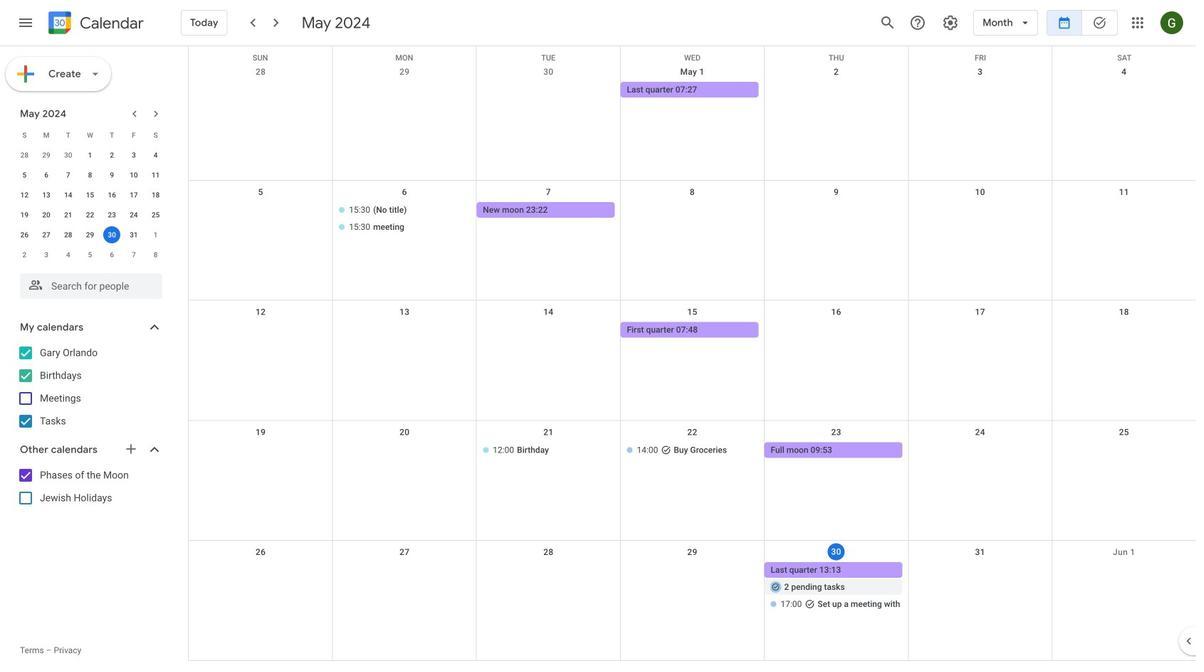 Task type: vqa. For each thing, say whether or not it's contained in the screenshot.
19 "ELEMENT"
yes



Task type: describe. For each thing, give the bounding box(es) containing it.
19 element
[[16, 207, 33, 224]]

30, today element
[[103, 227, 121, 244]]

23 element
[[103, 207, 121, 224]]

3 element
[[125, 147, 142, 164]]

5 element
[[16, 167, 33, 184]]

april 29 element
[[38, 147, 55, 164]]

29 element
[[82, 227, 99, 244]]

12 element
[[16, 187, 33, 204]]

24 element
[[125, 207, 142, 224]]

june 7 element
[[125, 246, 142, 264]]

25 element
[[147, 207, 164, 224]]

20 element
[[38, 207, 55, 224]]

2 element
[[103, 147, 121, 164]]

cell inside may 2024 grid
[[101, 225, 123, 245]]

10 element
[[125, 167, 142, 184]]

9 element
[[103, 167, 121, 184]]

8 element
[[82, 167, 99, 184]]

4 element
[[147, 147, 164, 164]]

settings menu image
[[943, 14, 960, 31]]

14 element
[[60, 187, 77, 204]]

21 element
[[60, 207, 77, 224]]

17 element
[[125, 187, 142, 204]]

june 5 element
[[82, 246, 99, 264]]

16 element
[[103, 187, 121, 204]]



Task type: locate. For each thing, give the bounding box(es) containing it.
june 3 element
[[38, 246, 55, 264]]

15 element
[[82, 187, 99, 204]]

grid
[[188, 46, 1197, 662]]

row
[[189, 46, 1197, 62], [189, 61, 1197, 181], [14, 125, 167, 145], [14, 145, 167, 165], [14, 165, 167, 185], [189, 181, 1197, 301], [14, 185, 167, 205], [14, 205, 167, 225], [14, 225, 167, 245], [14, 245, 167, 265], [189, 301, 1197, 421], [189, 421, 1197, 542], [189, 542, 1197, 662]]

other calendars list
[[3, 464, 177, 510]]

6 element
[[38, 167, 55, 184]]

april 28 element
[[16, 147, 33, 164]]

my calendars list
[[3, 342, 177, 433]]

row group
[[14, 145, 167, 265]]

27 element
[[38, 227, 55, 244]]

main drawer image
[[17, 14, 34, 31]]

cell
[[189, 82, 333, 99], [333, 82, 477, 99], [477, 82, 621, 99], [765, 82, 909, 99], [909, 82, 1053, 99], [1053, 82, 1197, 99], [189, 202, 333, 236], [333, 202, 477, 236], [765, 202, 909, 236], [909, 202, 1053, 236], [1053, 202, 1197, 236], [101, 225, 123, 245], [189, 322, 333, 340], [333, 322, 477, 340], [477, 322, 621, 340], [765, 322, 909, 340], [909, 322, 1053, 340], [1053, 322, 1197, 340], [189, 443, 333, 460], [333, 443, 477, 460], [909, 443, 1053, 460], [1053, 443, 1197, 460], [189, 563, 333, 614], [333, 563, 477, 614], [477, 563, 621, 614], [621, 563, 765, 614], [765, 563, 909, 614], [909, 563, 1053, 614], [1053, 563, 1197, 614]]

26 element
[[16, 227, 33, 244]]

heading
[[77, 15, 144, 32]]

11 element
[[147, 167, 164, 184]]

june 4 element
[[60, 246, 77, 264]]

1 element
[[82, 147, 99, 164]]

april 30 element
[[60, 147, 77, 164]]

june 2 element
[[16, 246, 33, 264]]

18 element
[[147, 187, 164, 204]]

31 element
[[125, 227, 142, 244]]

None search field
[[0, 268, 177, 299]]

13 element
[[38, 187, 55, 204]]

june 1 element
[[147, 227, 164, 244]]

28 element
[[60, 227, 77, 244]]

may 2024 grid
[[14, 125, 167, 265]]

calendar element
[[46, 9, 144, 40]]

june 8 element
[[147, 246, 164, 264]]

june 6 element
[[103, 246, 121, 264]]

7 element
[[60, 167, 77, 184]]

heading inside the calendar element
[[77, 15, 144, 32]]

22 element
[[82, 207, 99, 224]]



